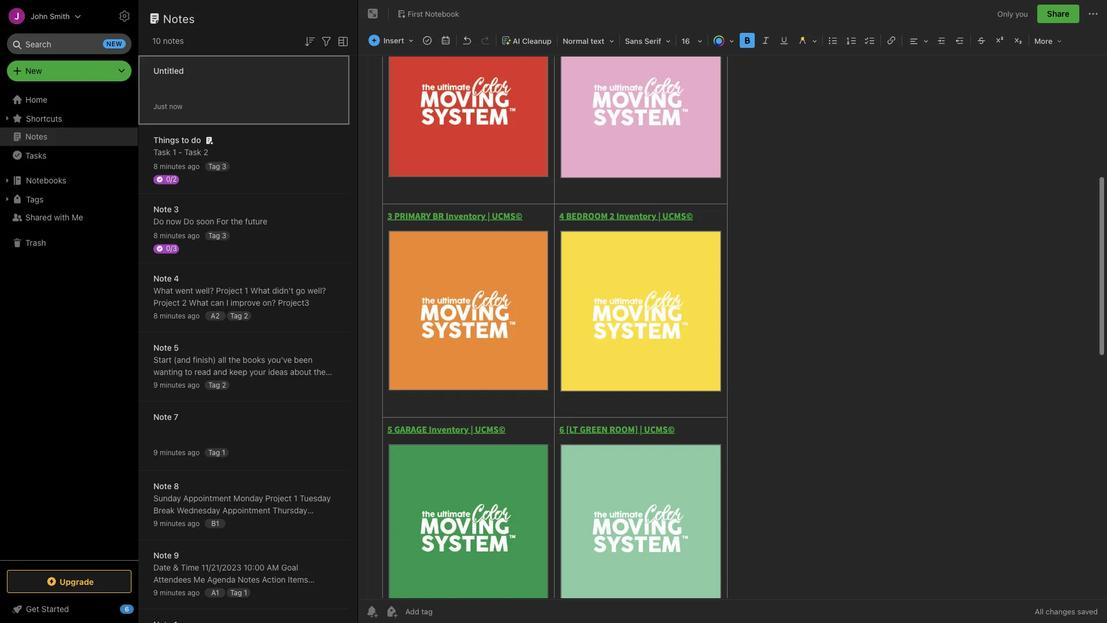 Task type: locate. For each thing, give the bounding box(es) containing it.
4 note from the top
[[153, 412, 172, 422]]

3 note from the top
[[153, 343, 172, 352]]

i
[[226, 298, 228, 307]]

and inside the start (and finish) all the books you've been wanting to read and keep your ideas about them all in one place. tip: if you're reading a physical book, take pictu...
[[213, 367, 227, 377]]

1 horizontal spatial tag 1
[[230, 588, 247, 596]]

5 note from the top
[[153, 481, 172, 491]]

the inside the start (and finish) all the books you've been wanting to read and keep your ideas about them all in one place. tip: if you're reading a physical book, take pictu...
[[229, 355, 241, 365]]

0 vertical spatial notes
[[163, 36, 184, 46]]

tag 1 up action
[[230, 588, 247, 596]]

0 vertical spatial 8 minutes ago
[[153, 162, 200, 170]]

note 9
[[153, 551, 179, 560]]

you're
[[237, 379, 260, 389]]

notebooks
[[26, 176, 66, 185]]

0 vertical spatial all
[[218, 355, 226, 365]]

now
[[169, 102, 183, 110], [166, 217, 181, 226]]

now right just at the top of page
[[169, 102, 183, 110]]

2 do from the left
[[184, 217, 194, 226]]

3 inside sunday appointment monday project 1 tuesday break wednesday appointment thursday project 2 friday task 3 saturday break
[[233, 518, 238, 527]]

been
[[294, 355, 313, 365]]

1 vertical spatial 8 minutes ago
[[153, 232, 200, 240]]

notes
[[163, 12, 195, 25], [25, 132, 47, 141], [238, 575, 260, 584]]

all changes saved
[[1035, 607, 1098, 616]]

Search text field
[[15, 33, 123, 54]]

appointment up wednesday
[[183, 494, 231, 503]]

attendees
[[153, 575, 191, 584]]

smith
[[50, 12, 70, 20]]

5 minutes from the top
[[160, 449, 186, 457]]

me up status
[[194, 575, 205, 584]]

notes up up
[[238, 575, 260, 584]]

text
[[591, 37, 605, 45]]

ago down take
[[188, 449, 200, 457]]

8 minutes ago for 1
[[153, 162, 200, 170]]

minutes up the note 8
[[160, 449, 186, 457]]

ago down task 1 - task 2 at the top
[[188, 162, 200, 170]]

shortcuts
[[26, 114, 62, 123]]

16
[[682, 37, 690, 45]]

me inside "tree"
[[72, 213, 83, 222]]

0 horizontal spatial meeting
[[168, 599, 198, 609]]

1 note from the top
[[153, 205, 172, 214]]

notes right 10
[[163, 36, 184, 46]]

new search field
[[15, 33, 126, 54]]

a2
[[211, 312, 220, 320]]

4 minutes from the top
[[160, 381, 186, 389]]

break down the "thursday"
[[276, 518, 297, 527]]

notebook
[[425, 9, 459, 18]]

and up the tip:
[[213, 367, 227, 377]]

1 8 minutes ago from the top
[[153, 162, 200, 170]]

1 horizontal spatial all
[[218, 355, 226, 365]]

7 ago from the top
[[188, 589, 200, 597]]

minutes
[[160, 162, 186, 170], [160, 232, 186, 240], [160, 312, 186, 320], [160, 381, 186, 389], [160, 449, 186, 457], [160, 519, 186, 528], [160, 589, 186, 597]]

action
[[239, 599, 262, 609]]

3 8 minutes ago from the top
[[153, 312, 200, 320]]

6 note from the top
[[153, 551, 172, 560]]

undo image
[[459, 32, 475, 48]]

on?
[[263, 298, 276, 307]]

meeting
[[251, 587, 281, 596], [168, 599, 198, 609]]

ai cleanup button
[[498, 32, 556, 49]]

1 vertical spatial break
[[276, 518, 297, 527]]

about
[[290, 367, 312, 377]]

1 horizontal spatial tag 2
[[230, 312, 248, 320]]

9 minutes ago up take
[[153, 381, 200, 389]]

2 tag 3 from the top
[[208, 231, 226, 239]]

1 vertical spatial notes
[[25, 132, 47, 141]]

ago left the a2
[[188, 312, 200, 320]]

0 horizontal spatial notes
[[25, 132, 47, 141]]

8 up note 5
[[153, 312, 158, 320]]

cleanup
[[522, 37, 552, 45]]

john
[[31, 12, 48, 20]]

if
[[229, 379, 234, 389]]

do
[[153, 217, 164, 226], [184, 217, 194, 226]]

9 down sunday
[[153, 519, 158, 528]]

first notebook button
[[393, 6, 463, 22]]

superscript image
[[992, 32, 1008, 48]]

9 minutes ago up the note 8
[[153, 449, 200, 457]]

well? up can
[[195, 286, 214, 295]]

minutes down wanting
[[160, 381, 186, 389]]

note 5
[[153, 343, 179, 352]]

0 vertical spatial now
[[169, 102, 183, 110]]

untitled
[[153, 66, 184, 76]]

2 horizontal spatial task
[[214, 518, 231, 527]]

indent image
[[934, 32, 950, 48]]

1 9 minutes ago from the top
[[153, 381, 200, 389]]

4 9 minutes ago from the top
[[153, 589, 200, 597]]

1 vertical spatial tag 2
[[208, 381, 226, 389]]

notes down "a1"
[[200, 599, 221, 609]]

1 inside what went well? project 1 what didn't go well? project 2 what can i improve on? project3
[[245, 286, 248, 295]]

task right the friday
[[214, 518, 231, 527]]

0 vertical spatial to
[[181, 135, 189, 145]]

click to collapse image
[[134, 602, 143, 616]]

more
[[1035, 37, 1053, 45]]

9 left in
[[153, 381, 158, 389]]

Font color field
[[710, 32, 738, 49]]

all left in
[[153, 379, 162, 389]]

1 vertical spatial tag 3
[[208, 231, 226, 239]]

9 up out
[[153, 589, 158, 597]]

task inside sunday appointment monday project 1 tuesday break wednesday appointment thursday project 2 friday task 3 saturday break
[[214, 518, 231, 527]]

0 vertical spatial notes
[[163, 12, 195, 25]]

Font family field
[[621, 32, 675, 49]]

sunday
[[153, 494, 181, 503]]

1 vertical spatial the
[[229, 355, 241, 365]]

Alignment field
[[904, 32, 933, 49]]

me right with
[[72, 213, 83, 222]]

all
[[218, 355, 226, 365], [153, 379, 162, 389]]

0 vertical spatial me
[[72, 213, 83, 222]]

tags
[[26, 194, 44, 204]]

1 vertical spatial notes
[[283, 587, 304, 596]]

8 minutes ago up 0/2
[[153, 162, 200, 170]]

tag 1 down pictu...
[[208, 448, 225, 456]]

1 vertical spatial me
[[194, 575, 205, 584]]

0 horizontal spatial well?
[[195, 286, 214, 295]]

1 inside sunday appointment monday project 1 tuesday break wednesday appointment thursday project 2 friday task 3 saturday break
[[294, 494, 298, 503]]

1 horizontal spatial do
[[184, 217, 194, 226]]

project up the "thursday"
[[265, 494, 292, 503]]

to down (and
[[185, 367, 192, 377]]

ago right one
[[188, 381, 200, 389]]

Font size field
[[678, 32, 707, 49]]

2 down went
[[182, 298, 187, 307]]

1 horizontal spatial me
[[194, 575, 205, 584]]

well? right go at top
[[308, 286, 326, 295]]

note left 7
[[153, 412, 172, 422]]

2 8 minutes ago from the top
[[153, 232, 200, 240]]

now down note 3
[[166, 217, 181, 226]]

to left do
[[181, 135, 189, 145]]

ago
[[188, 162, 200, 170], [188, 232, 200, 240], [188, 312, 200, 320], [188, 381, 200, 389], [188, 449, 200, 457], [188, 519, 200, 528], [188, 589, 200, 597]]

notes down items
[[283, 587, 304, 596]]

6
[[125, 605, 129, 613]]

note up date
[[153, 551, 172, 560]]

what up the on? at top left
[[251, 286, 270, 295]]

minutes down went
[[160, 312, 186, 320]]

minutes down attendees
[[160, 589, 186, 597]]

2 vertical spatial 8 minutes ago
[[153, 312, 200, 320]]

note up "start"
[[153, 343, 172, 352]]

minutes up 0/3
[[160, 232, 186, 240]]

1 tag 3 from the top
[[208, 162, 226, 170]]

tag 1
[[208, 448, 225, 456], [230, 588, 247, 596]]

task down things
[[153, 147, 170, 157]]

went
[[175, 286, 193, 295]]

project down sunday
[[153, 518, 180, 527]]

tree containing home
[[0, 91, 138, 560]]

note up sunday
[[153, 481, 172, 491]]

meeting down the assignee
[[168, 599, 198, 609]]

do down note 3
[[153, 217, 164, 226]]

tag 2 left if at the bottom of the page
[[208, 381, 226, 389]]

all right finish) on the bottom left of page
[[218, 355, 226, 365]]

9 minutes ago for note 5
[[153, 381, 200, 389]]

9 for note 9
[[153, 589, 158, 597]]

improve
[[231, 298, 260, 307]]

what
[[153, 286, 173, 295], [251, 286, 270, 295], [189, 298, 209, 307]]

bold image
[[740, 32, 756, 48]]

2 note from the top
[[153, 274, 172, 283]]

goal
[[281, 563, 298, 572]]

2 minutes from the top
[[160, 232, 186, 240]]

tag 3 for for
[[208, 231, 226, 239]]

task
[[153, 147, 170, 157], [184, 147, 201, 157], [214, 518, 231, 527]]

items
[[288, 575, 308, 584]]

1 horizontal spatial what
[[189, 298, 209, 307]]

8 minutes ago up 0/3
[[153, 232, 200, 240]]

only you
[[998, 9, 1029, 18]]

0 vertical spatial and
[[213, 367, 227, 377]]

1 horizontal spatial notes
[[163, 12, 195, 25]]

future
[[245, 217, 268, 226]]

1 vertical spatial tag 1
[[230, 588, 247, 596]]

Highlight field
[[794, 32, 821, 49]]

0 vertical spatial tag 2
[[230, 312, 248, 320]]

tuesday
[[300, 494, 331, 503]]

serif
[[645, 37, 662, 45]]

4 ago from the top
[[188, 381, 200, 389]]

0 vertical spatial meeting
[[251, 587, 281, 596]]

and
[[213, 367, 227, 377], [223, 599, 237, 609]]

View options field
[[333, 33, 350, 48]]

sans
[[625, 37, 643, 45]]

and down clean
[[223, 599, 237, 609]]

notes up 10 notes
[[163, 12, 195, 25]]

tag 2 down improve
[[230, 312, 248, 320]]

1 vertical spatial and
[[223, 599, 237, 609]]

note left 4
[[153, 274, 172, 283]]

note for note 5
[[153, 343, 172, 352]]

10
[[152, 36, 161, 46]]

3 9 minutes ago from the top
[[153, 519, 200, 528]]

1 horizontal spatial notes
[[200, 599, 221, 609]]

8 minutes ago down went
[[153, 312, 200, 320]]

one
[[173, 379, 186, 389]]

tag
[[208, 162, 220, 170], [208, 231, 220, 239], [230, 312, 242, 320], [208, 381, 220, 389], [208, 448, 220, 456], [230, 588, 242, 596]]

2 vertical spatial notes
[[238, 575, 260, 584]]

clean
[[216, 587, 237, 596]]

6 ago from the top
[[188, 519, 200, 528]]

home link
[[0, 91, 138, 109]]

9 up the note 8
[[153, 449, 158, 457]]

1 vertical spatial to
[[185, 367, 192, 377]]

shared with me link
[[0, 208, 138, 227]]

with
[[54, 213, 70, 222]]

9 minutes ago for note 8
[[153, 519, 200, 528]]

date & time 11/21/2023 10:00 am goal attendees me agenda notes action items assignee status clean up meeting notes send out meeting notes and action items
[[153, 563, 325, 609]]

0 vertical spatial tag 1
[[208, 448, 225, 456]]

9 minutes ago down attendees
[[153, 589, 200, 597]]

tag 3 for 2
[[208, 162, 226, 170]]

me inside date & time 11/21/2023 10:00 am goal attendees me agenda notes action items assignee status clean up meeting notes send out meeting notes and action items
[[194, 575, 205, 584]]

things
[[153, 135, 179, 145]]

7 minutes from the top
[[160, 589, 186, 597]]

1 vertical spatial appointment
[[223, 506, 271, 515]]

0 horizontal spatial me
[[72, 213, 83, 222]]

what went well? project 1 what didn't go well? project 2 what can i improve on? project3
[[153, 286, 326, 307]]

now for do
[[166, 217, 181, 226]]

settings image
[[118, 9, 132, 23]]

8 minutes ago
[[153, 162, 200, 170], [153, 232, 200, 240], [153, 312, 200, 320]]

0 horizontal spatial all
[[153, 379, 162, 389]]

task down do
[[184, 147, 201, 157]]

notes inside "tree"
[[25, 132, 47, 141]]

9 minutes ago down wednesday
[[153, 519, 200, 528]]

things to do
[[153, 135, 201, 145]]

appointment down monday
[[223, 506, 271, 515]]

the up keep
[[229, 355, 241, 365]]

0 horizontal spatial tag 1
[[208, 448, 225, 456]]

to inside the start (and finish) all the books you've been wanting to read and keep your ideas about them all in one place. tip: if you're reading a physical book, take pictu...
[[185, 367, 192, 377]]

2 horizontal spatial notes
[[238, 575, 260, 584]]

share
[[1048, 9, 1070, 18]]

0 vertical spatial tag 3
[[208, 162, 226, 170]]

what down note 4 at the left top
[[153, 286, 173, 295]]

the right for
[[231, 217, 243, 226]]

add filters image
[[320, 34, 333, 48]]

checklist image
[[862, 32, 879, 48]]

to
[[181, 135, 189, 145], [185, 367, 192, 377]]

9 minutes ago
[[153, 381, 200, 389], [153, 449, 200, 457], [153, 519, 200, 528], [153, 589, 200, 597]]

notes up tasks
[[25, 132, 47, 141]]

Account field
[[0, 5, 81, 28]]

note down 0/2
[[153, 205, 172, 214]]

what left can
[[189, 298, 209, 307]]

break down sunday
[[153, 506, 175, 515]]

tree
[[0, 91, 138, 560]]

0 horizontal spatial what
[[153, 286, 173, 295]]

1 vertical spatial now
[[166, 217, 181, 226]]

ago left "a1"
[[188, 589, 200, 597]]

notes inside date & time 11/21/2023 10:00 am goal attendees me agenda notes action items assignee status clean up meeting notes send out meeting notes and action items
[[238, 575, 260, 584]]

do left soon
[[184, 217, 194, 226]]

ago down wednesday
[[188, 519, 200, 528]]

meeting down action
[[251, 587, 281, 596]]

minutes up 0/2
[[160, 162, 186, 170]]

trash link
[[0, 234, 138, 252]]

1 horizontal spatial well?
[[308, 286, 326, 295]]

notes link
[[0, 127, 138, 146]]

pictu...
[[195, 391, 220, 401]]

2 left if at the bottom of the page
[[222, 381, 226, 389]]

ago down soon
[[188, 232, 200, 240]]

0 horizontal spatial break
[[153, 506, 175, 515]]

note 4
[[153, 274, 179, 283]]

2 left the friday
[[182, 518, 187, 527]]

1 vertical spatial meeting
[[168, 599, 198, 609]]

monday
[[234, 494, 263, 503]]

minutes down sunday
[[160, 519, 186, 528]]

0 horizontal spatial do
[[153, 217, 164, 226]]

Help and Learning task checklist field
[[0, 600, 138, 618]]

soon
[[196, 217, 214, 226]]



Task type: describe. For each thing, give the bounding box(es) containing it.
wednesday
[[177, 506, 220, 515]]

More actions field
[[1087, 5, 1101, 23]]

0 horizontal spatial notes
[[163, 36, 184, 46]]

status
[[190, 587, 213, 596]]

b1
[[211, 519, 219, 527]]

go
[[296, 286, 305, 295]]

normal text
[[563, 37, 605, 45]]

add a reminder image
[[365, 605, 379, 618]]

your
[[250, 367, 266, 377]]

5 ago from the top
[[188, 449, 200, 457]]

just
[[153, 102, 167, 110]]

agenda
[[207, 575, 236, 584]]

am
[[267, 563, 279, 572]]

8 minutes ago for now
[[153, 232, 200, 240]]

and inside date & time 11/21/2023 10:00 am goal attendees me agenda notes action items assignee status clean up meeting notes send out meeting notes and action items
[[223, 599, 237, 609]]

note for note 8
[[153, 481, 172, 491]]

expand note image
[[366, 7, 380, 21]]

6 minutes from the top
[[160, 519, 186, 528]]

new button
[[7, 61, 132, 81]]

&
[[173, 563, 179, 572]]

2 vertical spatial notes
[[200, 599, 221, 609]]

reading
[[262, 379, 290, 389]]

-
[[178, 147, 182, 157]]

8 down note 3
[[153, 232, 158, 240]]

ideas
[[268, 367, 288, 377]]

note window element
[[358, 0, 1108, 623]]

insert link image
[[884, 32, 900, 48]]

0/3
[[166, 244, 177, 252]]

tasks
[[25, 150, 46, 160]]

0 vertical spatial appointment
[[183, 494, 231, 503]]

a
[[292, 379, 296, 389]]

get started
[[26, 604, 69, 614]]

1 vertical spatial all
[[153, 379, 162, 389]]

0 vertical spatial break
[[153, 506, 175, 515]]

get
[[26, 604, 39, 614]]

subscript image
[[1011, 32, 1027, 48]]

first notebook
[[408, 9, 459, 18]]

2 9 minutes ago from the top
[[153, 449, 200, 457]]

do
[[191, 135, 201, 145]]

expand notebooks image
[[3, 176, 12, 185]]

1 well? from the left
[[195, 286, 214, 295]]

shared with me
[[25, 213, 83, 222]]

task 1 - task 2
[[153, 147, 208, 157]]

out
[[153, 599, 166, 609]]

expand tags image
[[3, 194, 12, 204]]

1 horizontal spatial meeting
[[251, 587, 281, 596]]

note for note 4
[[153, 274, 172, 283]]

project3
[[278, 298, 310, 307]]

5
[[174, 343, 179, 352]]

Insert field
[[366, 32, 418, 48]]

first
[[408, 9, 423, 18]]

0 horizontal spatial tag 2
[[208, 381, 226, 389]]

outdent image
[[952, 32, 969, 48]]

saved
[[1078, 607, 1098, 616]]

you've
[[268, 355, 292, 365]]

for
[[217, 217, 229, 226]]

4
[[174, 274, 179, 283]]

time
[[181, 563, 199, 572]]

1 minutes from the top
[[160, 162, 186, 170]]

2 horizontal spatial what
[[251, 286, 270, 295]]

More field
[[1031, 32, 1066, 49]]

2 ago from the top
[[188, 232, 200, 240]]

2 well? from the left
[[308, 286, 326, 295]]

9 for note 5
[[153, 381, 158, 389]]

8 down things
[[153, 162, 158, 170]]

1 horizontal spatial break
[[276, 518, 297, 527]]

you
[[1016, 9, 1029, 18]]

normal
[[563, 37, 589, 45]]

take
[[176, 391, 192, 401]]

a1
[[211, 588, 219, 596]]

more actions image
[[1087, 7, 1101, 21]]

task image
[[419, 32, 436, 48]]

strikethrough image
[[974, 32, 990, 48]]

note 3
[[153, 205, 179, 214]]

0 vertical spatial the
[[231, 217, 243, 226]]

home
[[25, 95, 47, 104]]

new
[[25, 66, 42, 76]]

10 notes
[[152, 36, 184, 46]]

friday
[[189, 518, 212, 527]]

note for note 7
[[153, 412, 172, 422]]

2 horizontal spatial notes
[[283, 587, 304, 596]]

0 horizontal spatial task
[[153, 147, 170, 157]]

all
[[1035, 607, 1044, 616]]

Sort options field
[[303, 33, 317, 48]]

action
[[262, 575, 286, 584]]

tags button
[[0, 190, 138, 208]]

8 up sunday
[[174, 481, 179, 491]]

2 right -
[[204, 147, 208, 157]]

italic image
[[758, 32, 774, 48]]

tasks button
[[0, 146, 138, 164]]

physical
[[299, 379, 329, 389]]

notebooks link
[[0, 171, 138, 190]]

2 inside sunday appointment monday project 1 tuesday break wednesday appointment thursday project 2 friday task 3 saturday break
[[182, 518, 187, 527]]

thursday
[[273, 506, 308, 515]]

place.
[[189, 379, 211, 389]]

3 minutes from the top
[[160, 312, 186, 320]]

(and
[[174, 355, 191, 365]]

1 horizontal spatial task
[[184, 147, 201, 157]]

Add filters field
[[320, 33, 333, 48]]

wanting
[[153, 367, 183, 377]]

sunday appointment monday project 1 tuesday break wednesday appointment thursday project 2 friday task 3 saturday break
[[153, 494, 331, 527]]

1 ago from the top
[[188, 162, 200, 170]]

2 inside what went well? project 1 what didn't go well? project 2 what can i improve on? project3
[[182, 298, 187, 307]]

underline image
[[776, 32, 793, 48]]

bulleted list image
[[825, 32, 842, 48]]

9 for note 8
[[153, 519, 158, 528]]

3 ago from the top
[[188, 312, 200, 320]]

start
[[153, 355, 172, 365]]

ai cleanup
[[513, 37, 552, 45]]

calendar event image
[[438, 32, 454, 48]]

do now do soon for the future
[[153, 217, 268, 226]]

add tag image
[[385, 605, 399, 618]]

note 7
[[153, 412, 178, 422]]

send
[[306, 587, 325, 596]]

now for just
[[169, 102, 183, 110]]

project down went
[[153, 298, 180, 307]]

can
[[211, 298, 224, 307]]

Note Editor text field
[[358, 55, 1108, 599]]

only
[[998, 9, 1014, 18]]

saturday
[[240, 518, 274, 527]]

changes
[[1046, 607, 1076, 616]]

note for note 9
[[153, 551, 172, 560]]

john smith
[[31, 12, 70, 20]]

share button
[[1038, 5, 1080, 23]]

Add tag field
[[404, 607, 491, 616]]

10:00
[[244, 563, 265, 572]]

insert
[[384, 36, 404, 45]]

assignee
[[153, 587, 187, 596]]

upgrade
[[60, 577, 94, 586]]

ai
[[513, 37, 520, 45]]

shared
[[25, 213, 52, 222]]

9 up &
[[174, 551, 179, 560]]

9 minutes ago for note 9
[[153, 589, 200, 597]]

1 do from the left
[[153, 217, 164, 226]]

project up i
[[216, 286, 243, 295]]

Heading level field
[[559, 32, 618, 49]]

2 down improve
[[244, 312, 248, 320]]

numbered list image
[[844, 32, 860, 48]]

note 8
[[153, 481, 179, 491]]

7
[[174, 412, 178, 422]]

note for note 3
[[153, 205, 172, 214]]



Task type: vqa. For each thing, say whether or not it's contained in the screenshot.
3rd minutes
yes



